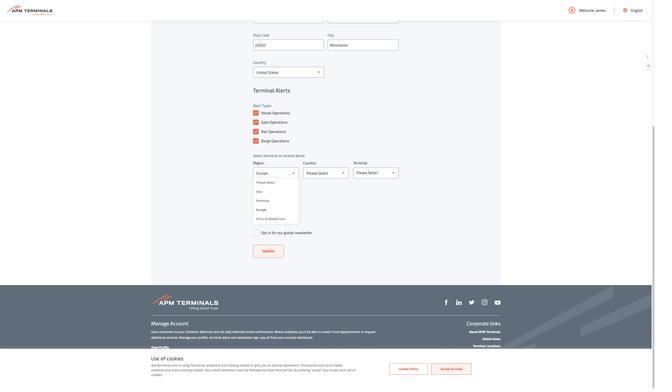 Task type: vqa. For each thing, say whether or not it's contained in the screenshot.
2nd Vessel ETA
no



Task type: describe. For each thing, give the bounding box(es) containing it.
select terminal to receive alerts
[[253, 153, 305, 158]]

newsletter inside save containers to your container watchlist and set daily watchlist email notifications. where available, you'll be able to create truck appointments or request additional services. manage your profile, terminal alerts and newsletter sign-ups all from your account dashboard.
[[237, 336, 253, 340]]

request
[[365, 330, 376, 334]]

view profile link
[[151, 346, 169, 350]]

& for terms
[[324, 373, 327, 377]]

1 vertical spatial terminals
[[269, 373, 284, 377]]

vessel
[[261, 110, 272, 115]]

terms & conditions
[[315, 373, 343, 377]]

english button
[[624, 0, 644, 20]]

Post Code text field
[[253, 40, 324, 51]]

you tube link
[[495, 300, 501, 305]]

0 horizontal spatial you
[[261, 364, 267, 368]]

create
[[322, 330, 331, 334]]

operations for barge operations
[[272, 138, 289, 143]]

daily
[[225, 330, 232, 334]]

optimal
[[272, 364, 283, 368]]

your
[[205, 368, 211, 373]]

manage account
[[151, 320, 189, 327]]

locations
[[487, 344, 501, 349]]

1 vertical spatial of
[[353, 368, 356, 373]]

update button
[[253, 245, 284, 258]]

terms
[[315, 373, 323, 377]]

africa & middle east option
[[253, 215, 299, 224]]

from
[[271, 336, 278, 340]]

Vessel Operations checkbox
[[253, 110, 259, 116]]

services.
[[166, 336, 178, 340]]

sms text alerts
[[261, 216, 286, 221]]

youtube image
[[495, 301, 501, 305]]

accept
[[441, 367, 451, 371]]

select inside option
[[267, 181, 275, 185]]

behaviour
[[221, 368, 235, 373]]

please select inside please select option
[[256, 181, 275, 185]]

or
[[361, 330, 364, 334]]

help
[[274, 183, 280, 187]]

save containers to your container watchlist and set daily watchlist email notifications. where available, you'll be able to create truck appointments or request additional services. manage your profile, terminal alerts and newsletter sign-ups all from your account dashboard.
[[151, 330, 376, 340]]

1 horizontal spatial apm
[[479, 330, 486, 334]]

truck
[[332, 330, 339, 334]]

africa
[[256, 217, 265, 221]]

is
[[179, 364, 181, 368]]

americas option
[[253, 197, 299, 206]]

code
[[261, 33, 270, 38]]

in
[[268, 230, 271, 235]]

middle
[[269, 217, 279, 221]]

delivery method
[[253, 199, 280, 204]]

media
[[334, 364, 343, 368]]

1 vertical spatial cookies.
[[151, 373, 163, 377]]

dashboard.
[[298, 336, 313, 340]]

instagram link
[[482, 299, 488, 306]]

accept & close
[[441, 367, 463, 371]]

please inside option
[[256, 181, 266, 185]]

save
[[151, 330, 158, 334]]

view
[[151, 346, 158, 350]]

welcome james button
[[569, 0, 606, 20]]

terminal alerts
[[253, 87, 290, 94]]

third
[[275, 368, 282, 373]]

terminal locations link
[[473, 344, 501, 349]]

could
[[236, 368, 244, 373]]

1 vertical spatial you
[[323, 368, 329, 373]]

rail
[[261, 129, 267, 134]]

& for accept
[[452, 367, 454, 371]]

east
[[279, 217, 286, 221]]

apmt footer logo image
[[151, 295, 218, 310]]

1 horizontal spatial country
[[303, 160, 316, 165]]

terminal inside save containers to your container watchlist and set daily watchlist email notifications. where available, you'll be able to create truck appointments or request additional services. manage your profile, terminal alerts and newsletter sign-ups all from your account dashboard.
[[209, 336, 221, 340]]

americas
[[256, 199, 270, 203]]

1 watchlist from the left
[[200, 330, 213, 334]]

manage inside save containers to your container watchlist and set daily watchlist email notifications. where available, you'll be able to create truck appointments or request additional services. manage your profile, terminal alerts and newsletter sign-ups all from your account dashboard.
[[179, 336, 191, 340]]

0 vertical spatial please select
[[357, 170, 378, 175]]

2 watchlist from the left
[[233, 330, 246, 334]]

& for africa
[[266, 217, 268, 221]]

Please Select text field
[[253, 67, 324, 78]]

global news link
[[483, 337, 501, 341]]

asia
[[256, 190, 262, 194]]

to inside use of cookies apmterminals.com is using functional, analytical and tracking cookies to give you an optimal experience. third parties and social media networks also place tracking cookies. your online behaviour could be followed by these third parties. by pressing "accept" you accept such use of cookies.
[[251, 364, 254, 368]]

0 horizontal spatial policy
[[358, 373, 367, 377]]

post code
[[253, 33, 270, 38]]

and left "set"
[[214, 330, 219, 334]]

analytical
[[207, 364, 220, 368]]

Opt in for our global newsletter checkbox
[[253, 230, 259, 236]]

and down daily on the bottom left
[[231, 336, 237, 340]]

use of cookies apmterminals.com is using functional, analytical and tracking cookies to give you an optimal experience. third parties and social media networks also place tracking cookies. your online behaviour could be followed by these third parties. by pressing "accept" you accept such use of cookies.
[[151, 355, 356, 377]]

appointments
[[340, 330, 361, 334]]

operations for rail operations
[[268, 129, 286, 134]]

alert types
[[253, 103, 272, 108]]

welcome james
[[580, 8, 606, 13]]

"accept"
[[311, 368, 323, 373]]

be inside save containers to your container watchlist and set daily watchlist email notifications. where available, you'll be able to create truck appointments or request additional services. manage your profile, terminal alerts and newsletter sign-ups all from your account dashboard.
[[307, 330, 311, 334]]

terminal locations
[[473, 344, 501, 349]]

1 horizontal spatial cookies.
[[193, 368, 204, 373]]

view profile
[[151, 346, 169, 350]]

types
[[262, 103, 272, 108]]

1 vertical spatial cookie
[[371, 373, 381, 377]]

and up "accept"
[[319, 364, 324, 368]]

1 horizontal spatial cookies
[[240, 364, 250, 368]]

operations for gate operations
[[270, 120, 288, 125]]

pressing
[[298, 368, 310, 373]]

facebook image
[[444, 300, 449, 306]]

ups
[[260, 336, 266, 340]]

use
[[347, 368, 352, 373]]

2 horizontal spatial your
[[278, 336, 285, 340]]

Gate Operations checkbox
[[253, 120, 259, 125]]

privacy policy
[[347, 373, 367, 377]]

list box containing please select
[[253, 178, 299, 224]]

also
[[165, 368, 171, 373]]

delivery
[[253, 199, 266, 204]]

Address Line 2 text field
[[328, 12, 399, 23]]

account
[[285, 336, 297, 340]]

method
[[267, 199, 280, 204]]

parties.
[[283, 368, 293, 373]]

sms
[[261, 216, 268, 221]]

opt
[[261, 230, 267, 235]]

followed
[[249, 368, 262, 373]]

please select option
[[253, 178, 299, 188]]



Task type: locate. For each thing, give the bounding box(es) containing it.
0 horizontal spatial terminal
[[209, 336, 221, 340]]

0 vertical spatial select
[[253, 153, 263, 158]]

policy
[[410, 367, 419, 371], [358, 373, 367, 377], [381, 373, 390, 377]]

1 vertical spatial &
[[452, 367, 454, 371]]

linkedin image
[[457, 300, 462, 306]]

alerts down daily on the bottom left
[[222, 336, 230, 340]]

1 vertical spatial cookies
[[240, 364, 250, 368]]

1 vertical spatial manage
[[179, 336, 191, 340]]

0 vertical spatial you
[[261, 364, 267, 368]]

account
[[170, 320, 189, 327]]

0 vertical spatial cookie policy
[[399, 367, 419, 371]]

1 vertical spatial please select
[[256, 181, 275, 185]]

1 vertical spatial cookie policy
[[371, 373, 390, 377]]

manage up save
[[151, 320, 169, 327]]

0 vertical spatial terminals
[[487, 330, 501, 334]]

where
[[275, 330, 284, 334]]

0 horizontal spatial tracking
[[180, 368, 192, 373]]

0 vertical spatial newsletter
[[295, 230, 313, 235]]

Rail Operations checkbox
[[253, 129, 259, 135]]

0 vertical spatial apm
[[479, 330, 486, 334]]

containers
[[159, 330, 174, 334]]

Address Line 1 text field
[[253, 12, 324, 23]]

1 horizontal spatial cookie
[[399, 367, 409, 371]]

1 horizontal spatial manage
[[179, 336, 191, 340]]

1 horizontal spatial terminals
[[487, 330, 501, 334]]

about apm terminals link
[[469, 330, 501, 334]]

0 horizontal spatial manage
[[151, 320, 169, 327]]

0 vertical spatial country
[[253, 60, 266, 65]]

terminals down third
[[269, 373, 284, 377]]

& left close
[[452, 367, 454, 371]]

1 vertical spatial newsletter
[[237, 336, 253, 340]]

operations down rail operations
[[272, 138, 289, 143]]

0 vertical spatial cookies
[[167, 355, 184, 362]]

global news
[[483, 337, 501, 341]]

& inside africa & middle east option
[[266, 217, 268, 221]]

apm
[[479, 330, 486, 334], [262, 373, 269, 377]]

vessel operations
[[261, 110, 290, 115]]

alerts down please select text field
[[276, 87, 290, 94]]

0 vertical spatial &
[[266, 217, 268, 221]]

english
[[632, 8, 644, 13]]

you up terms & conditions
[[323, 368, 329, 373]]

europe option
[[253, 206, 299, 215]]

newsletter
[[295, 230, 313, 235], [237, 336, 253, 340]]

0 vertical spatial be
[[307, 330, 311, 334]]

to up services.
[[174, 330, 177, 334]]

0 horizontal spatial cookies
[[167, 355, 184, 362]]

0 horizontal spatial be
[[245, 368, 248, 373]]

cookies. down functional, at the left bottom of the page
[[193, 368, 204, 373]]

0 horizontal spatial cookie
[[371, 373, 381, 377]]

set
[[220, 330, 224, 334]]

cookies up is
[[167, 355, 184, 362]]

operations up barge operations
[[268, 129, 286, 134]]

text
[[269, 216, 276, 221]]

1 horizontal spatial policy
[[381, 373, 390, 377]]

by
[[294, 368, 298, 373]]

1 horizontal spatial alerts
[[296, 153, 305, 158]]

city
[[328, 33, 334, 38]]

1 horizontal spatial watchlist
[[233, 330, 246, 334]]

watchlist right daily on the bottom left
[[233, 330, 246, 334]]

your down where
[[278, 336, 285, 340]]

barge operations
[[261, 138, 289, 143]]

apm down by
[[262, 373, 269, 377]]

links
[[491, 320, 501, 327]]

corporate links
[[467, 320, 501, 327]]

accept
[[329, 368, 339, 373]]

1 vertical spatial alerts
[[277, 216, 286, 221]]

1 horizontal spatial terminal
[[264, 153, 278, 158]]

0 horizontal spatial of
[[161, 355, 166, 362]]

0 horizontal spatial country
[[253, 60, 266, 65]]

operations up gate operations
[[273, 110, 290, 115]]

to left receive
[[279, 153, 282, 158]]

2 horizontal spatial policy
[[410, 367, 419, 371]]

twitter image
[[469, 300, 475, 306]]

1 horizontal spatial tracking
[[227, 364, 239, 368]]

operations down vessel operations
[[270, 120, 288, 125]]

0 horizontal spatial cookie policy
[[371, 373, 390, 377]]

1 horizontal spatial cookie policy
[[399, 367, 419, 371]]

be left 'able'
[[307, 330, 311, 334]]

1 horizontal spatial select
[[267, 181, 275, 185]]

1 horizontal spatial please
[[357, 170, 367, 175]]

instagram image
[[482, 300, 488, 306]]

please
[[357, 170, 367, 175], [256, 181, 266, 185]]

functional,
[[190, 364, 206, 368]]

&
[[266, 217, 268, 221], [452, 367, 454, 371], [324, 373, 327, 377]]

1 horizontal spatial please select
[[357, 170, 378, 175]]

watchlist up profile,
[[200, 330, 213, 334]]

an
[[267, 364, 271, 368]]

alert
[[253, 103, 261, 108]]

experience.
[[283, 364, 300, 368]]

0 horizontal spatial apm
[[262, 373, 269, 377]]

& inside accept & close button
[[452, 367, 454, 371]]

1 horizontal spatial you
[[323, 368, 329, 373]]

City text field
[[328, 40, 399, 51]]

tracking down using
[[180, 368, 192, 373]]

tracking up behaviour
[[227, 364, 239, 368]]

0 vertical spatial tracking
[[227, 364, 239, 368]]

& left text in the bottom of the page
[[266, 217, 268, 221]]

0 horizontal spatial cookies.
[[151, 373, 163, 377]]

operations for vessel operations
[[273, 110, 290, 115]]

copyright
[[288, 373, 303, 377]]

0 vertical spatial cookies.
[[193, 368, 204, 373]]

manage down container
[[179, 336, 191, 340]]

1 vertical spatial be
[[245, 368, 248, 373]]

welcome
[[580, 8, 595, 13]]

2 horizontal spatial &
[[452, 367, 454, 371]]

0 horizontal spatial please select
[[256, 181, 275, 185]]

terminal up region
[[264, 153, 278, 158]]

0 vertical spatial manage
[[151, 320, 169, 327]]

container
[[185, 330, 199, 334]]

0 horizontal spatial please
[[256, 181, 266, 185]]

1 vertical spatial country
[[303, 160, 316, 165]]

select
[[253, 153, 263, 158], [368, 170, 378, 175], [267, 181, 275, 185]]

you up by
[[261, 364, 267, 368]]

1 horizontal spatial your
[[191, 336, 198, 340]]

1 vertical spatial apm
[[262, 373, 269, 377]]

sign-
[[253, 336, 260, 340]]

terminal down "set"
[[209, 336, 221, 340]]

parties
[[308, 364, 318, 368]]

Barge Operations checkbox
[[253, 138, 259, 144]]

0 vertical spatial alerts
[[296, 153, 305, 158]]

cookies up "could"
[[240, 364, 250, 368]]

Sms Text Alerts checkbox
[[253, 216, 259, 221]]

be right "could"
[[245, 368, 248, 373]]

of right use
[[353, 368, 356, 373]]

0 horizontal spatial newsletter
[[237, 336, 253, 340]]

1 vertical spatial please
[[256, 181, 266, 185]]

privacy
[[347, 373, 357, 377]]

terminals up global news link
[[487, 330, 501, 334]]

our
[[278, 230, 283, 235]]

operations
[[273, 110, 290, 115], [270, 120, 288, 125], [268, 129, 286, 134], [272, 138, 289, 143]]

these
[[267, 368, 274, 373]]

profile
[[159, 346, 169, 350]]

james
[[596, 8, 606, 13]]

1 horizontal spatial be
[[307, 330, 311, 334]]

newsletter right global
[[295, 230, 313, 235]]

for
[[272, 230, 277, 235]]

list box
[[253, 178, 299, 224]]

by
[[262, 368, 266, 373]]

alerts right text in the bottom of the page
[[277, 216, 286, 221]]

barge
[[261, 138, 271, 143]]

tracking
[[227, 364, 239, 368], [180, 368, 192, 373]]

0 horizontal spatial select
[[253, 153, 263, 158]]

alerts right receive
[[296, 153, 305, 158]]

cookie policy link
[[390, 364, 428, 375], [371, 373, 390, 377]]

1 vertical spatial tracking
[[180, 368, 192, 373]]

your down account
[[178, 330, 185, 334]]

& right terms
[[324, 373, 327, 377]]

0 horizontal spatial &
[[266, 217, 268, 221]]

0 horizontal spatial watchlist
[[200, 330, 213, 334]]

newsletter down email
[[237, 336, 253, 340]]

0 vertical spatial of
[[161, 355, 166, 362]]

third
[[300, 364, 308, 368]]

global
[[483, 337, 492, 341]]

additional
[[151, 336, 166, 340]]

of up "apmterminals.com"
[[161, 355, 166, 362]]

0 vertical spatial terminal
[[264, 153, 278, 158]]

Email checkbox
[[253, 206, 259, 212]]

europe
[[256, 208, 267, 212]]

and up behaviour
[[221, 364, 227, 368]]

alerts inside save containers to your container watchlist and set daily watchlist email notifications. where available, you'll be able to create truck appointments or request additional services. manage your profile, terminal alerts and newsletter sign-ups all from your account dashboard.
[[222, 336, 230, 340]]

1 horizontal spatial newsletter
[[295, 230, 313, 235]]

receive
[[283, 153, 295, 158]]

0 horizontal spatial your
[[178, 330, 185, 334]]

1 vertical spatial alerts
[[222, 336, 230, 340]]

able
[[311, 330, 317, 334]]

1 vertical spatial select
[[368, 170, 378, 175]]

about
[[469, 330, 478, 334]]

0 vertical spatial please
[[357, 170, 367, 175]]

apm right about
[[479, 330, 486, 334]]

all
[[266, 336, 270, 340]]

gate operations
[[261, 120, 288, 125]]

2 vertical spatial select
[[267, 181, 275, 185]]

be inside use of cookies apmterminals.com is using functional, analytical and tracking cookies to give you an optimal experience. third parties and social media networks also place tracking cookies. your online behaviour could be followed by these third parties. by pressing "accept" you accept such use of cookies.
[[245, 368, 248, 373]]

2 horizontal spatial select
[[368, 170, 378, 175]]

post
[[253, 33, 261, 38]]

africa & middle east
[[256, 217, 286, 221]]

0 vertical spatial alerts
[[276, 87, 290, 94]]

2 vertical spatial &
[[324, 373, 327, 377]]

0 horizontal spatial terminals
[[269, 373, 284, 377]]

networks
[[151, 368, 165, 373]]

gate
[[261, 120, 269, 125]]

asia option
[[253, 188, 299, 197]]

manage
[[151, 320, 169, 327], [179, 336, 191, 340]]

ⓒ
[[284, 373, 288, 377]]

to right 'able'
[[318, 330, 321, 334]]

place
[[172, 368, 180, 373]]

0 vertical spatial cookie
[[399, 367, 409, 371]]

your down container
[[191, 336, 198, 340]]

and
[[214, 330, 219, 334], [231, 336, 237, 340], [221, 364, 227, 368], [319, 364, 324, 368]]

2023
[[304, 373, 311, 377]]

online
[[212, 368, 221, 373]]

apm terminals ⓒ copyright 2023
[[262, 373, 311, 377]]

fill 44 link
[[469, 300, 475, 306]]

email
[[261, 206, 271, 211]]

cookies. down the networks
[[151, 373, 163, 377]]

1 horizontal spatial of
[[353, 368, 356, 373]]

linkedin__x28_alt_x29__3_ link
[[457, 300, 462, 306]]

rail operations
[[261, 129, 286, 134]]

help text
[[274, 183, 287, 187]]

terminal
[[264, 153, 278, 158], [209, 336, 221, 340]]

watchlist
[[200, 330, 213, 334], [233, 330, 246, 334]]

to left the give
[[251, 364, 254, 368]]

0 horizontal spatial alerts
[[222, 336, 230, 340]]

profile,
[[198, 336, 209, 340]]

1 vertical spatial terminal
[[209, 336, 221, 340]]

1 horizontal spatial &
[[324, 373, 327, 377]]



